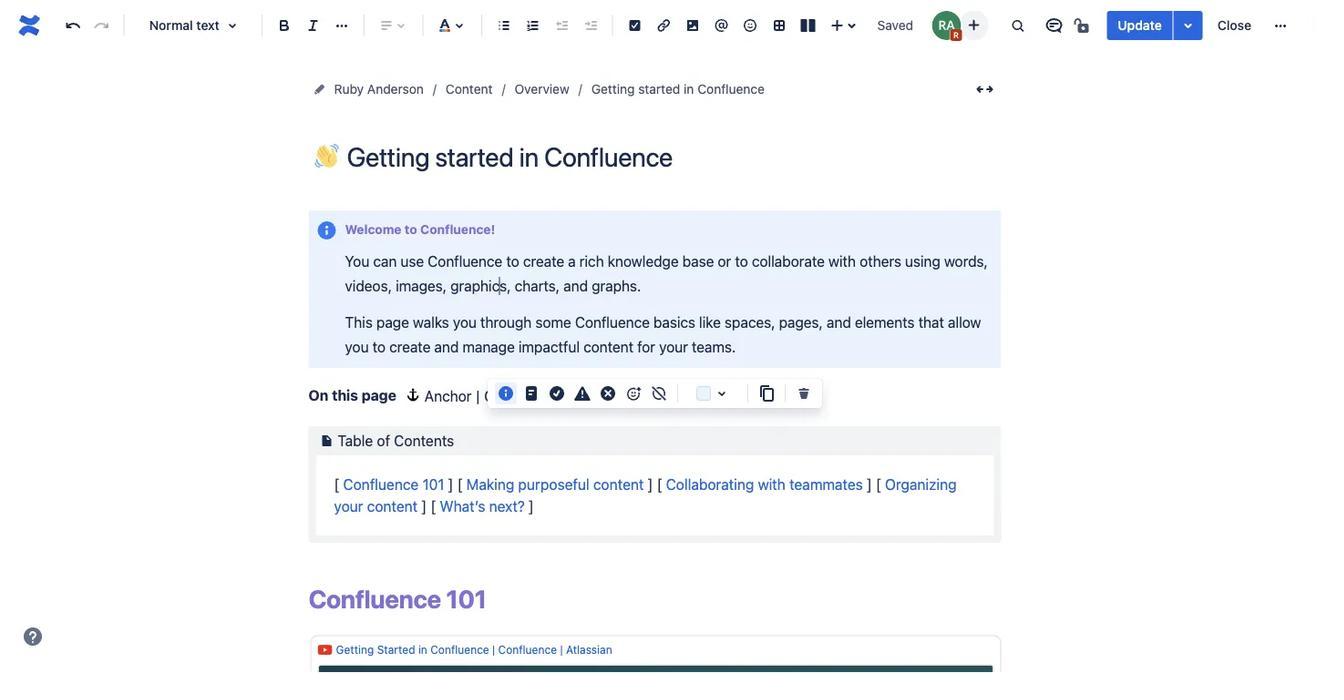 Task type: describe. For each thing, give the bounding box(es) containing it.
content inside organizing your content
[[367, 498, 418, 516]]

graphs.
[[592, 278, 641, 295]]

or
[[718, 253, 732, 270]]

getting for getting started in confluence | confluence | atlassian
[[336, 644, 374, 657]]

overview
[[515, 82, 570, 97]]

this
[[345, 314, 373, 331]]

with inside you can use confluence to create a rich knowledge base or to collaborate with others using words, videos, images, graphics, charts, and graphs.
[[829, 253, 856, 270]]

copy image
[[756, 383, 778, 405]]

page inside this page walks you through some confluence basics like spaces, pages, and elements that allow you to create and manage impactful content for your teams.
[[377, 314, 409, 331]]

note image
[[521, 383, 543, 405]]

2 horizontal spatial |
[[560, 644, 563, 657]]

to up use
[[405, 222, 417, 237]]

warning image
[[572, 383, 594, 405]]

using
[[906, 253, 941, 270]]

confluence left atlassian
[[498, 644, 557, 657]]

redo ⌘⇧z image
[[91, 15, 113, 36]]

allow
[[948, 314, 982, 331]]

getting for getting started in confluence
[[592, 82, 635, 97]]

rich
[[580, 253, 604, 270]]

[ confluence 101 ] [ making purposeful content ] [ collaborating with teammates ] [
[[334, 476, 885, 494]]

editor add emoji image
[[623, 383, 645, 405]]

charts,
[[515, 278, 560, 295]]

getting started in confluence | confluence | atlassian link
[[336, 644, 613, 657]]

] down confluence 101 link
[[422, 498, 427, 516]]

indent tab image
[[580, 15, 602, 36]]

confluence inside this page walks you through some confluence basics like spaces, pages, and elements that allow you to create and manage impactful content for your teams.
[[575, 314, 650, 331]]

use
[[401, 253, 424, 270]]

impactful
[[519, 339, 580, 356]]

page down 'impactful'
[[540, 388, 573, 405]]

collaborate
[[752, 253, 825, 270]]

pages,
[[779, 314, 823, 331]]

what's next? link
[[440, 498, 525, 516]]

close button
[[1207, 11, 1263, 40]]

elements
[[855, 314, 915, 331]]

that
[[919, 314, 945, 331]]

confluence up started
[[309, 585, 441, 614]]

walks
[[413, 314, 449, 331]]

close
[[1218, 18, 1252, 33]]

what's
[[440, 498, 486, 516]]

bold ⌘b image
[[273, 15, 295, 36]]

on this page
[[309, 387, 397, 405]]

0 horizontal spatial and
[[434, 339, 459, 356]]

confluence image
[[15, 11, 44, 40]]

Give this page a title text field
[[347, 142, 1002, 172]]

on-
[[484, 388, 510, 405]]

] right next?
[[529, 498, 534, 516]]

text
[[196, 18, 220, 33]]

can
[[373, 253, 397, 270]]

confluence down the mention image
[[698, 82, 765, 97]]

Main content area, start typing to enter text. text field
[[291, 211, 1019, 674]]

and inside you can use confluence to create a rich knowledge base or to collaborate with others using words, videos, images, graphics, charts, and graphs.
[[564, 278, 588, 295]]

this
[[332, 387, 358, 405]]

invite to edit image
[[963, 14, 985, 36]]

find and replace image
[[1007, 15, 1029, 36]]

manage
[[463, 339, 515, 356]]

remove image
[[793, 383, 815, 405]]

make page full-width image
[[974, 78, 996, 100]]

] [ what's next? ]
[[418, 498, 534, 516]]

confluence 101 link
[[343, 476, 445, 494]]

organizing
[[885, 476, 957, 494]]

this page walks you through some confluence basics like spaces, pages, and elements that allow you to create and manage impactful content for your teams.
[[345, 314, 985, 356]]

a
[[568, 253, 576, 270]]

on
[[309, 387, 329, 405]]

atlassian
[[566, 644, 613, 657]]

anderson
[[367, 82, 424, 97]]

getting started in confluence link
[[592, 78, 765, 100]]

content inside this page walks you through some confluence basics like spaces, pages, and elements that allow you to create and manage impactful content for your teams.
[[584, 339, 634, 356]]

your inside organizing your content
[[334, 498, 363, 516]]

ruby anderson image
[[932, 11, 962, 40]]

to inside this page walks you through some confluence basics like spaces, pages, and elements that allow you to create and manage impactful content for your teams.
[[373, 339, 386, 356]]

collaborating with teammates link
[[666, 476, 863, 494]]

confluence image
[[15, 11, 44, 40]]

1 horizontal spatial |
[[493, 644, 495, 657]]

graphics,
[[451, 278, 511, 295]]

table
[[338, 433, 373, 450]]

1 vertical spatial content
[[594, 476, 644, 494]]

more formatting image
[[331, 15, 353, 36]]

videos,
[[345, 278, 392, 295]]

confluence down of at the bottom left
[[343, 476, 419, 494]]

started
[[377, 644, 415, 657]]

teammates
[[790, 476, 863, 494]]

normal text button
[[132, 5, 254, 46]]

making purposeful content link
[[467, 476, 644, 494]]

0 horizontal spatial with
[[758, 476, 786, 494]]

1 vertical spatial you
[[345, 339, 369, 356]]

[ up what's
[[458, 476, 463, 494]]

organizing your content link
[[334, 476, 961, 516]]

] left collaborating at the right of the page
[[648, 476, 653, 494]]

getting started in confluence | confluence | atlassian
[[336, 644, 613, 657]]

create inside you can use confluence to create a rich knowledge base or to collaborate with others using words, videos, images, graphics, charts, and graphs.
[[523, 253, 565, 270]]

through
[[481, 314, 532, 331]]

in for started
[[418, 644, 428, 657]]

started
[[639, 82, 681, 97]]

like
[[700, 314, 721, 331]]

base
[[683, 253, 714, 270]]



Task type: locate. For each thing, give the bounding box(es) containing it.
101 up the getting started in confluence | confluence | atlassian
[[446, 585, 487, 614]]

content link
[[446, 78, 493, 100]]

next?
[[489, 498, 525, 516]]

[ left what's
[[431, 498, 436, 516]]

basics
[[654, 314, 696, 331]]

2 vertical spatial content
[[367, 498, 418, 516]]

|
[[476, 388, 480, 405], [493, 644, 495, 657], [560, 644, 563, 657]]

101
[[423, 476, 445, 494], [446, 585, 487, 614]]

collaborating
[[666, 476, 755, 494]]

confluence
[[698, 82, 765, 97], [428, 253, 503, 270], [575, 314, 650, 331], [343, 476, 419, 494], [309, 585, 441, 614], [431, 644, 489, 657], [498, 644, 557, 657]]

0 horizontal spatial 101
[[423, 476, 445, 494]]

[
[[334, 476, 340, 494], [458, 476, 463, 494], [657, 476, 662, 494], [876, 476, 882, 494], [431, 498, 436, 516]]

getting started in confluence
[[592, 82, 765, 97]]

and right pages,
[[827, 314, 852, 331]]

1 horizontal spatial getting
[[592, 82, 635, 97]]

spaces,
[[725, 314, 776, 331]]

with left teammates
[[758, 476, 786, 494]]

1 vertical spatial getting
[[336, 644, 374, 657]]

your down basics
[[659, 339, 688, 356]]

numbered list ⌘⇧7 image
[[522, 15, 544, 36]]

update button
[[1107, 11, 1173, 40]]

this-
[[510, 388, 540, 405]]

saved
[[878, 18, 914, 33]]

welcome to confluence!
[[345, 222, 495, 237]]

in
[[684, 82, 694, 97], [418, 644, 428, 657]]

comment icon image
[[1044, 15, 1065, 36]]

purposeful
[[518, 476, 590, 494]]

0 vertical spatial and
[[564, 278, 588, 295]]

0 vertical spatial you
[[453, 314, 477, 331]]

panel info image
[[316, 220, 338, 241]]

mention image
[[711, 15, 733, 36]]

with
[[829, 253, 856, 270], [758, 476, 786, 494]]

error image
[[597, 383, 619, 405]]

getting
[[592, 82, 635, 97], [336, 644, 374, 657]]

:wave: image
[[315, 144, 339, 168], [315, 144, 339, 168]]

outdent ⇧tab image
[[551, 15, 573, 36]]

0 vertical spatial with
[[829, 253, 856, 270]]

ruby anderson link
[[334, 78, 424, 100]]

1 vertical spatial with
[[758, 476, 786, 494]]

you
[[345, 253, 370, 270]]

info image
[[495, 383, 517, 405]]

1 horizontal spatial create
[[523, 253, 565, 270]]

link image
[[653, 15, 675, 36]]

confluence down the graphs.
[[575, 314, 650, 331]]

1 horizontal spatial with
[[829, 253, 856, 270]]

your
[[659, 339, 688, 356], [334, 498, 363, 516]]

table of contents image
[[316, 430, 338, 452]]

page right this
[[362, 387, 397, 405]]

to down the this on the top left
[[373, 339, 386, 356]]

2 horizontal spatial and
[[827, 314, 852, 331]]

content
[[584, 339, 634, 356], [594, 476, 644, 494], [367, 498, 418, 516]]

bullet list ⌘⇧8 image
[[493, 15, 515, 36]]

in for started
[[684, 82, 694, 97]]

1 vertical spatial your
[[334, 498, 363, 516]]

1 vertical spatial in
[[418, 644, 428, 657]]

table of contents
[[338, 433, 454, 450]]

content
[[446, 82, 493, 97]]

success image
[[546, 383, 568, 405]]

0 horizontal spatial you
[[345, 339, 369, 356]]

and down the a
[[564, 278, 588, 295]]

to up 'charts,'
[[506, 253, 520, 270]]

1 vertical spatial and
[[827, 314, 852, 331]]

1 vertical spatial 101
[[446, 585, 487, 614]]

anchor | on-this-page
[[425, 388, 573, 405]]

organizing your content
[[334, 476, 961, 516]]

getting inside main content area, start typing to enter text. text field
[[336, 644, 374, 657]]

you down the this on the top left
[[345, 339, 369, 356]]

create down walks
[[389, 339, 431, 356]]

page right the this on the top left
[[377, 314, 409, 331]]

101 up what's
[[423, 476, 445, 494]]

images,
[[396, 278, 447, 295]]

1 horizontal spatial 101
[[446, 585, 487, 614]]

table image
[[769, 15, 791, 36]]

in inside main content area, start typing to enter text. text field
[[418, 644, 428, 657]]

page
[[377, 314, 409, 331], [362, 387, 397, 405], [540, 388, 573, 405]]

confluence!
[[421, 222, 495, 237]]

and
[[564, 278, 588, 295], [827, 314, 852, 331], [434, 339, 459, 356]]

and down walks
[[434, 339, 459, 356]]

anchor image
[[403, 385, 425, 407]]

to right or
[[735, 253, 748, 270]]

no restrictions image
[[1073, 15, 1095, 36]]

] right teammates
[[867, 476, 873, 494]]

1 horizontal spatial you
[[453, 314, 477, 331]]

welcome
[[345, 222, 402, 237]]

0 horizontal spatial |
[[476, 388, 480, 405]]

confluence up the graphics,
[[428, 253, 503, 270]]

0 vertical spatial in
[[684, 82, 694, 97]]

update
[[1118, 18, 1163, 33]]

normal
[[149, 18, 193, 33]]

confluence 101
[[309, 585, 487, 614]]

0 vertical spatial content
[[584, 339, 634, 356]]

some
[[536, 314, 572, 331]]

0 vertical spatial getting
[[592, 82, 635, 97]]

0 vertical spatial create
[[523, 253, 565, 270]]

create
[[523, 253, 565, 270], [389, 339, 431, 356]]

emoji image
[[740, 15, 762, 36]]

0 horizontal spatial create
[[389, 339, 431, 356]]

layouts image
[[798, 15, 819, 36]]

anchor
[[425, 388, 472, 405]]

of
[[377, 433, 390, 450]]

italic ⌘i image
[[302, 15, 324, 36]]

remove emoji image
[[648, 383, 670, 405]]

1 horizontal spatial and
[[564, 278, 588, 295]]

to
[[405, 222, 417, 237], [506, 253, 520, 270], [735, 253, 748, 270], [373, 339, 386, 356]]

0 horizontal spatial in
[[418, 644, 428, 657]]

[ down table of contents image
[[334, 476, 340, 494]]

help image
[[22, 627, 44, 648]]

0 horizontal spatial your
[[334, 498, 363, 516]]

you can use confluence to create a rich knowledge base or to collaborate with others using words, videos, images, graphics, charts, and graphs.
[[345, 253, 992, 295]]

you
[[453, 314, 477, 331], [345, 339, 369, 356]]

action item image
[[624, 15, 646, 36]]

in inside getting started in confluence link
[[684, 82, 694, 97]]

add image, video, or file image
[[682, 15, 704, 36]]

ruby anderson
[[334, 82, 424, 97]]

making
[[467, 476, 515, 494]]

your down confluence 101 link
[[334, 498, 363, 516]]

normal text
[[149, 18, 220, 33]]

you right walks
[[453, 314, 477, 331]]

words,
[[945, 253, 988, 270]]

1 vertical spatial create
[[389, 339, 431, 356]]

confluence inside you can use confluence to create a rich knowledge base or to collaborate with others using words, videos, images, graphics, charts, and graphs.
[[428, 253, 503, 270]]

undo ⌘z image
[[62, 15, 84, 36]]

[ left organizing
[[876, 476, 882, 494]]

overview link
[[515, 78, 570, 100]]

[ left collaborating at the right of the page
[[657, 476, 662, 494]]

]
[[448, 476, 454, 494], [648, 476, 653, 494], [867, 476, 873, 494], [422, 498, 427, 516], [529, 498, 534, 516]]

others
[[860, 253, 902, 270]]

with left others
[[829, 253, 856, 270]]

2 vertical spatial and
[[434, 339, 459, 356]]

your inside this page walks you through some confluence basics like spaces, pages, and elements that allow you to create and manage impactful content for your teams.
[[659, 339, 688, 356]]

more image
[[1270, 15, 1292, 36]]

teams.
[[692, 339, 736, 356]]

ruby
[[334, 82, 364, 97]]

contents
[[394, 433, 454, 450]]

0 horizontal spatial getting
[[336, 644, 374, 657]]

0 vertical spatial your
[[659, 339, 688, 356]]

adjust update settings image
[[1178, 15, 1200, 36]]

knowledge
[[608, 253, 679, 270]]

create inside this page walks you through some confluence basics like spaces, pages, and elements that allow you to create and manage impactful content for your teams.
[[389, 339, 431, 356]]

1 horizontal spatial in
[[684, 82, 694, 97]]

] up what's
[[448, 476, 454, 494]]

0 vertical spatial 101
[[423, 476, 445, 494]]

move this page image
[[312, 82, 327, 97]]

1 horizontal spatial your
[[659, 339, 688, 356]]

for
[[638, 339, 656, 356]]

create up 'charts,'
[[523, 253, 565, 270]]

background color image
[[711, 383, 733, 405]]

confluence right started
[[431, 644, 489, 657]]



Task type: vqa. For each thing, say whether or not it's contained in the screenshot.
Popular
no



